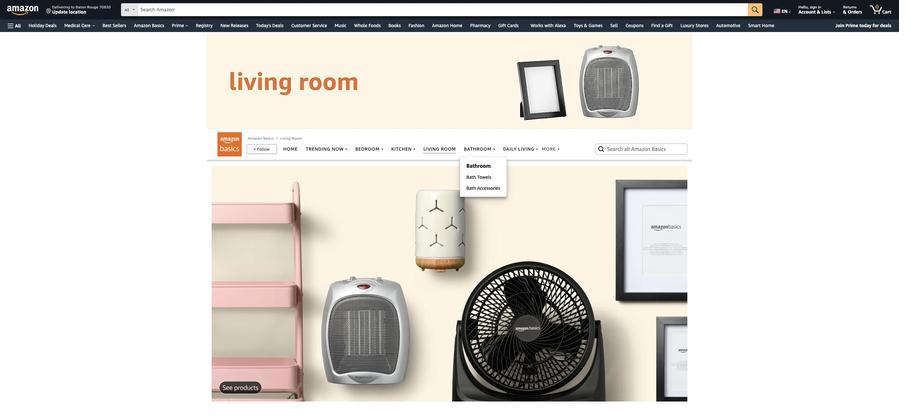 Task type: locate. For each thing, give the bounding box(es) containing it.
best
[[102, 23, 111, 28]]

1 gift from the left
[[498, 23, 506, 28]]

All search field
[[121, 3, 762, 17]]

1 horizontal spatial gift
[[665, 23, 673, 28]]

account
[[799, 9, 816, 15]]

living room link
[[280, 136, 302, 141]]

2 horizontal spatial amazon
[[432, 23, 449, 28]]

none submit inside all search field
[[748, 3, 762, 16]]

& inside returns & orders
[[843, 9, 846, 15]]

home for smart home
[[762, 23, 774, 28]]

sell link
[[606, 21, 622, 30]]

customer
[[291, 23, 311, 28]]

amazon basics link
[[130, 21, 168, 30], [248, 136, 274, 141]]

games
[[589, 23, 602, 28]]

foods
[[368, 23, 381, 28]]

works with alexa
[[531, 23, 566, 28]]

all down the amazon image
[[15, 23, 21, 28]]

all
[[125, 7, 129, 12], [15, 23, 21, 28]]

0 horizontal spatial basics
[[152, 23, 164, 28]]

amazon home link
[[428, 21, 466, 30]]

delivering to baton rouge 70820 update location
[[52, 5, 111, 15]]

& for toys
[[584, 23, 587, 28]]

& right toys
[[584, 23, 587, 28]]

all inside search field
[[125, 7, 129, 12]]

basics left prime link
[[152, 23, 164, 28]]

1 horizontal spatial all
[[125, 7, 129, 12]]

sell
[[610, 23, 618, 28]]

gift right a
[[665, 23, 673, 28]]

70820
[[99, 5, 111, 9]]

medical care link
[[60, 21, 99, 30]]

new releases
[[220, 23, 248, 28]]

2 home from the left
[[762, 23, 774, 28]]

basics inside amazon basics link
[[152, 23, 164, 28]]

customer service
[[291, 23, 327, 28]]

hello,
[[799, 5, 809, 9]]

all up sellers
[[125, 7, 129, 12]]

& left orders
[[843, 9, 846, 15]]

amazon basics link up + follow
[[248, 136, 274, 141]]

find
[[651, 23, 660, 28]]

gift cards
[[498, 23, 519, 28]]

en
[[782, 8, 788, 14]]

home
[[450, 23, 462, 28], [762, 23, 774, 28]]

1 horizontal spatial deals
[[272, 23, 283, 28]]

None submit
[[748, 3, 762, 16]]

amazon right sellers
[[134, 23, 151, 28]]

sign
[[810, 5, 817, 9]]

books
[[388, 23, 401, 28]]

holiday deals
[[29, 23, 57, 28]]

2 horizontal spatial &
[[843, 9, 846, 15]]

&
[[817, 9, 820, 15], [843, 9, 846, 15], [584, 23, 587, 28]]

today
[[859, 23, 871, 28]]

registry
[[196, 23, 213, 28]]

& left lists at the top of the page
[[817, 9, 820, 15]]

0 horizontal spatial deals
[[45, 23, 57, 28]]

deals right today's
[[272, 23, 283, 28]]

1 deals from the left
[[45, 23, 57, 28]]

cards
[[507, 23, 519, 28]]

home down the search amazon text field
[[450, 23, 462, 28]]

basics up follow
[[263, 136, 274, 141]]

1 horizontal spatial prime
[[846, 23, 858, 28]]

join prime today for deals link
[[833, 21, 894, 30]]

works with alexa link
[[527, 21, 570, 30]]

luxury stores
[[680, 23, 708, 28]]

deals right holiday
[[45, 23, 57, 28]]

1 horizontal spatial basics
[[263, 136, 274, 141]]

2 deals from the left
[[272, 23, 283, 28]]

amazon basics right sellers
[[134, 23, 164, 28]]

0 horizontal spatial all
[[15, 23, 21, 28]]

2 prime from the left
[[846, 23, 858, 28]]

gift left the cards
[[498, 23, 506, 28]]

0 horizontal spatial &
[[584, 23, 587, 28]]

0 horizontal spatial amazon basics
[[134, 23, 164, 28]]

home right "smart"
[[762, 23, 774, 28]]

to
[[71, 5, 75, 9]]

prime right the join
[[846, 23, 858, 28]]

amazon
[[134, 23, 151, 28], [432, 23, 449, 28], [248, 136, 262, 141]]

cart
[[882, 9, 891, 15]]

delivering
[[52, 5, 70, 9]]

& for returns
[[843, 9, 846, 15]]

amazon down all search field
[[432, 23, 449, 28]]

smart home
[[748, 23, 774, 28]]

1 horizontal spatial home
[[762, 23, 774, 28]]

deals
[[880, 23, 891, 28]]

1 horizontal spatial amazon basics link
[[248, 136, 274, 141]]

amazon basics up + follow
[[248, 136, 274, 141]]

0 vertical spatial amazon basics
[[134, 23, 164, 28]]

1 home from the left
[[450, 23, 462, 28]]

returns & orders
[[843, 5, 862, 15]]

automotive link
[[712, 21, 744, 30]]

luxury
[[680, 23, 694, 28]]

returns
[[843, 5, 857, 9]]

1 horizontal spatial amazon
[[248, 136, 262, 141]]

0 vertical spatial amazon basics link
[[130, 21, 168, 30]]

prime left registry at the left of page
[[172, 23, 184, 28]]

1 horizontal spatial amazon basics
[[248, 136, 274, 141]]

0 horizontal spatial gift
[[498, 23, 506, 28]]

0 horizontal spatial home
[[450, 23, 462, 28]]

prime link
[[168, 21, 192, 30]]

holiday
[[29, 23, 44, 28]]

1 vertical spatial all
[[15, 23, 21, 28]]

today's deals
[[256, 23, 283, 28]]

0 horizontal spatial amazon
[[134, 23, 151, 28]]

0 horizontal spatial prime
[[172, 23, 184, 28]]

amazon basics link right sellers
[[130, 21, 168, 30]]

basics
[[152, 23, 164, 28], [263, 136, 274, 141]]

prime
[[172, 23, 184, 28], [846, 23, 858, 28]]

& inside toys & games link
[[584, 23, 587, 28]]

whole foods
[[354, 23, 381, 28]]

coupons link
[[622, 21, 647, 30]]

0 vertical spatial all
[[125, 7, 129, 12]]

1 vertical spatial amazon basics
[[248, 136, 274, 141]]

alexa
[[555, 23, 566, 28]]

gift
[[498, 23, 506, 28], [665, 23, 673, 28]]

amazon up +
[[248, 136, 262, 141]]

1 vertical spatial amazon basics link
[[248, 136, 274, 141]]

& for account
[[817, 9, 820, 15]]

1 horizontal spatial &
[[817, 9, 820, 15]]

deals
[[45, 23, 57, 28], [272, 23, 283, 28]]

0 vertical spatial basics
[[152, 23, 164, 28]]

medical care
[[64, 23, 91, 28]]



Task type: vqa. For each thing, say whether or not it's contained in the screenshot.
Amazon Basics Logo on the top of the page
yes



Task type: describe. For each thing, give the bounding box(es) containing it.
registry link
[[192, 21, 217, 30]]

today's
[[256, 23, 271, 28]]

luxury stores link
[[677, 21, 712, 30]]

deals for holiday deals
[[45, 23, 57, 28]]

smart
[[748, 23, 761, 28]]

home for amazon home
[[450, 23, 462, 28]]

whole
[[354, 23, 367, 28]]

en link
[[770, 2, 794, 18]]

find a gift
[[651, 23, 673, 28]]

deals for today's deals
[[272, 23, 283, 28]]

follow
[[257, 147, 270, 152]]

find a gift link
[[647, 21, 677, 30]]

0 horizontal spatial amazon basics link
[[130, 21, 168, 30]]

+ follow
[[254, 147, 270, 152]]

lists
[[821, 9, 831, 15]]

today's deals link
[[252, 21, 287, 30]]

for
[[873, 23, 879, 28]]

+
[[254, 147, 256, 152]]

automotive
[[716, 23, 740, 28]]

medical
[[64, 23, 80, 28]]

sellers
[[113, 23, 126, 28]]

2 gift from the left
[[665, 23, 673, 28]]

holiday deals link
[[25, 21, 60, 30]]

hello, sign in
[[799, 5, 821, 9]]

update
[[52, 9, 68, 15]]

toys
[[574, 23, 583, 28]]

gift cards link
[[494, 21, 527, 30]]

service
[[312, 23, 327, 28]]

location
[[69, 9, 86, 15]]

releases
[[231, 23, 248, 28]]

in
[[818, 5, 821, 9]]

rouge
[[87, 5, 98, 9]]

pharmacy link
[[466, 21, 494, 30]]

with
[[545, 23, 554, 28]]

a
[[661, 23, 664, 28]]

music
[[335, 23, 346, 28]]

best sellers
[[102, 23, 126, 28]]

0
[[876, 4, 879, 10]]

amazon basics logo image
[[217, 132, 242, 157]]

Search Amazon text field
[[138, 4, 748, 16]]

living
[[280, 136, 291, 141]]

music link
[[331, 21, 350, 30]]

amazon basics inside navigation navigation
[[134, 23, 164, 28]]

join
[[836, 23, 844, 28]]

stores
[[696, 23, 708, 28]]

account & lists
[[799, 9, 831, 15]]

join prime today for deals
[[836, 23, 891, 28]]

Search all Amazon Basics search field
[[607, 144, 677, 155]]

all button
[[5, 19, 24, 32]]

1 vertical spatial basics
[[263, 136, 274, 141]]

amazon for 'amazon home' link on the top
[[432, 23, 449, 28]]

toys & games
[[574, 23, 602, 28]]

amazon for amazon basics link to the left
[[134, 23, 151, 28]]

smart home link
[[744, 21, 778, 30]]

all inside button
[[15, 23, 21, 28]]

works
[[531, 23, 543, 28]]

orders
[[848, 9, 862, 15]]

toys & games link
[[570, 21, 606, 30]]

1 prime from the left
[[172, 23, 184, 28]]

pharmacy
[[470, 23, 490, 28]]

living room
[[280, 136, 302, 141]]

room
[[292, 136, 302, 141]]

search image
[[597, 145, 605, 153]]

+ follow button
[[247, 145, 277, 154]]

amazon home
[[432, 23, 462, 28]]

best sellers link
[[99, 21, 130, 30]]

books link
[[385, 21, 405, 30]]

coupons
[[626, 23, 643, 28]]

navigation navigation
[[0, 0, 899, 32]]

care
[[81, 23, 91, 28]]

new
[[220, 23, 230, 28]]

customer service link
[[287, 21, 331, 30]]

fashion link
[[405, 21, 428, 30]]

fashion
[[409, 23, 424, 28]]

amazon image
[[7, 6, 39, 16]]

new releases link
[[217, 21, 252, 30]]

whole foods link
[[350, 21, 385, 30]]



